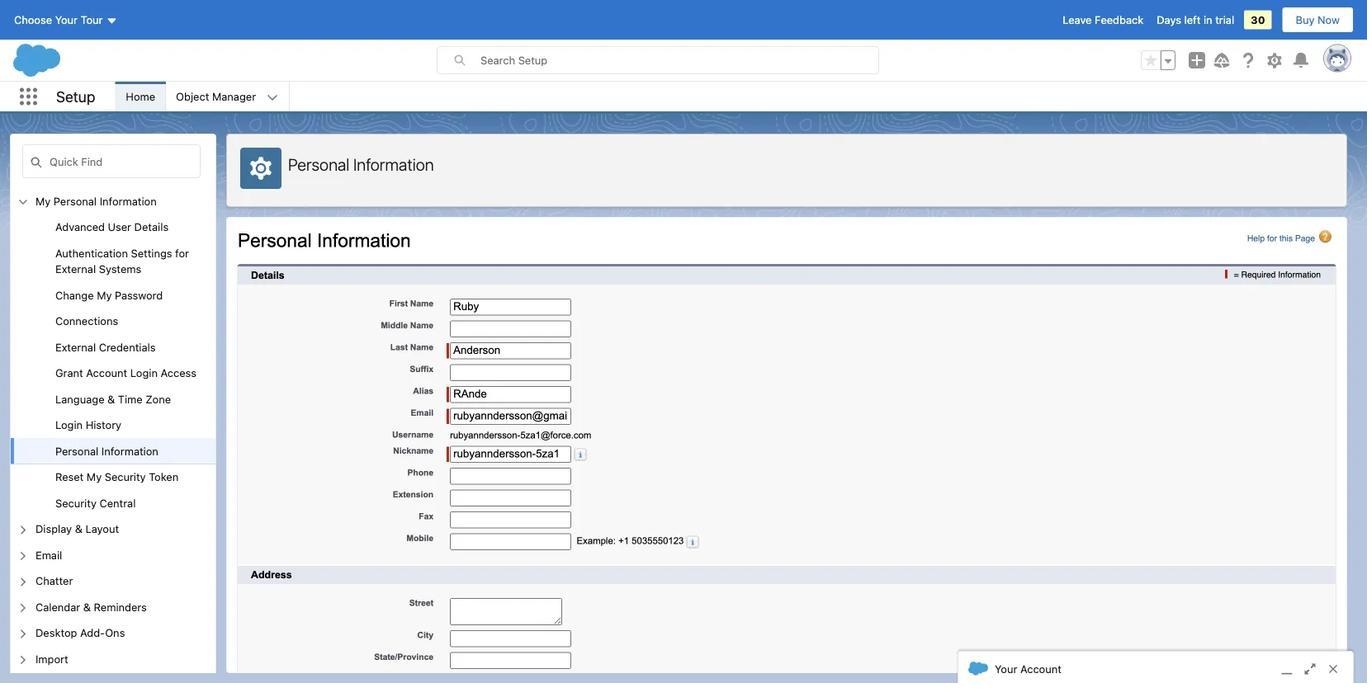 Task type: locate. For each thing, give the bounding box(es) containing it.
& left "layout"
[[75, 523, 82, 536]]

setup tree tree
[[11, 188, 216, 684]]

1 horizontal spatial login
[[130, 367, 158, 379]]

your
[[55, 14, 78, 26], [995, 663, 1018, 675]]

group
[[1141, 50, 1176, 70], [11, 214, 216, 517]]

account right the text default image
[[1021, 663, 1062, 675]]

0 horizontal spatial group
[[11, 214, 216, 517]]

1 vertical spatial login
[[55, 419, 83, 432]]

1 vertical spatial personal information
[[55, 445, 158, 458]]

my personal information link
[[36, 193, 157, 209]]

1 horizontal spatial &
[[83, 601, 91, 614]]

1 horizontal spatial personal information
[[288, 155, 434, 174]]

1 horizontal spatial your
[[995, 663, 1018, 675]]

0 vertical spatial your
[[55, 14, 78, 26]]

login history
[[55, 419, 122, 432]]

display & layout link
[[36, 522, 119, 538]]

your account
[[995, 663, 1062, 675]]

credentials
[[99, 341, 156, 353]]

change my password link
[[55, 287, 163, 304]]

1 horizontal spatial account
[[1021, 663, 1062, 675]]

0 vertical spatial account
[[86, 367, 127, 379]]

1 vertical spatial group
[[11, 214, 216, 517]]

& for display
[[75, 523, 82, 536]]

1 vertical spatial information
[[100, 195, 157, 207]]

external
[[55, 263, 96, 275], [55, 341, 96, 353]]

0 vertical spatial &
[[107, 393, 115, 406]]

1 vertical spatial security
[[55, 497, 97, 510]]

object manager link
[[166, 82, 266, 111]]

2 external from the top
[[55, 341, 96, 353]]

account
[[86, 367, 127, 379], [1021, 663, 1062, 675]]

for
[[175, 247, 189, 259]]

my personal information
[[36, 195, 157, 207]]

buy now button
[[1282, 7, 1354, 33]]

import link
[[36, 652, 68, 668]]

0 horizontal spatial &
[[75, 523, 82, 536]]

login
[[130, 367, 158, 379], [55, 419, 83, 432]]

personal information
[[288, 155, 434, 174], [55, 445, 158, 458]]

group containing advanced user details
[[11, 214, 216, 517]]

user
[[108, 221, 131, 233]]

2 vertical spatial &
[[83, 601, 91, 614]]

language & time zone
[[55, 393, 171, 406]]

language
[[55, 393, 105, 406]]

security central link
[[55, 496, 136, 512]]

& inside my personal information tree item
[[107, 393, 115, 406]]

0 vertical spatial personal information
[[288, 155, 434, 174]]

text default image
[[969, 659, 989, 679]]

0 vertical spatial group
[[1141, 50, 1176, 70]]

Search Setup text field
[[481, 47, 879, 74]]

desktop add-ons
[[36, 627, 125, 640]]

Quick Find search field
[[22, 145, 201, 178]]

my
[[36, 195, 51, 207], [97, 289, 112, 301], [87, 471, 102, 484]]

home
[[126, 90, 155, 103]]

external up grant
[[55, 341, 96, 353]]

choose your tour button
[[13, 7, 119, 33]]

advanced user details
[[55, 221, 169, 233]]

security up display & layout
[[55, 497, 97, 510]]

2 vertical spatial my
[[87, 471, 102, 484]]

1 horizontal spatial security
[[105, 471, 146, 484]]

password
[[115, 289, 163, 301]]

external down authentication
[[55, 263, 96, 275]]

authentication
[[55, 247, 128, 259]]

your left tour
[[55, 14, 78, 26]]

0 horizontal spatial personal information
[[55, 445, 158, 458]]

0 horizontal spatial your
[[55, 14, 78, 26]]

desktop
[[36, 627, 77, 640]]

choose
[[14, 14, 52, 26]]

in
[[1204, 14, 1213, 26]]

0 horizontal spatial login
[[55, 419, 83, 432]]

login up time
[[130, 367, 158, 379]]

reminders
[[94, 601, 147, 614]]

account inside my personal information tree item
[[86, 367, 127, 379]]

security up "central"
[[105, 471, 146, 484]]

1 external from the top
[[55, 263, 96, 275]]

& left time
[[107, 393, 115, 406]]

history
[[86, 419, 122, 432]]

advanced user details link
[[55, 219, 169, 235]]

1 vertical spatial your
[[995, 663, 1018, 675]]

login down language
[[55, 419, 83, 432]]

ons
[[105, 627, 125, 640]]

0 vertical spatial external
[[55, 263, 96, 275]]

information
[[353, 155, 434, 174], [100, 195, 157, 207], [101, 445, 158, 458]]

grant
[[55, 367, 83, 379]]

1 vertical spatial account
[[1021, 663, 1062, 675]]

&
[[107, 393, 115, 406], [75, 523, 82, 536], [83, 601, 91, 614]]

2 horizontal spatial &
[[107, 393, 115, 406]]

external credentials link
[[55, 339, 156, 356]]

reset my security token
[[55, 471, 179, 484]]

systems
[[99, 263, 141, 275]]

buy now
[[1296, 14, 1340, 26]]

1 vertical spatial my
[[97, 289, 112, 301]]

2 vertical spatial information
[[101, 445, 158, 458]]

1 vertical spatial external
[[55, 341, 96, 353]]

1 vertical spatial &
[[75, 523, 82, 536]]

my for change
[[97, 289, 112, 301]]

& for calendar
[[83, 601, 91, 614]]

layout
[[85, 523, 119, 536]]

object manager
[[176, 90, 256, 103]]

account for grant
[[86, 367, 127, 379]]

30
[[1251, 14, 1266, 26]]

time
[[118, 393, 143, 406]]

change my password
[[55, 289, 163, 301]]

0 horizontal spatial account
[[86, 367, 127, 379]]

your right the text default image
[[995, 663, 1018, 675]]

display & layout
[[36, 523, 119, 536]]

setup
[[56, 88, 95, 106]]

chatter link
[[36, 574, 73, 590]]

desktop add-ons link
[[36, 626, 125, 642]]

1 vertical spatial personal
[[54, 195, 97, 207]]

external credentials
[[55, 341, 156, 353]]

details
[[134, 221, 169, 233]]

account down external credentials 'link'
[[86, 367, 127, 379]]

reset
[[55, 471, 84, 484]]

security
[[105, 471, 146, 484], [55, 497, 97, 510]]

0 vertical spatial personal
[[288, 155, 350, 174]]

& up add-
[[83, 601, 91, 614]]

0 vertical spatial login
[[130, 367, 158, 379]]

personal
[[288, 155, 350, 174], [54, 195, 97, 207], [55, 445, 98, 458]]



Task type: describe. For each thing, give the bounding box(es) containing it.
token
[[149, 471, 179, 484]]

login inside login history link
[[55, 419, 83, 432]]

chatter
[[36, 575, 73, 588]]

buy
[[1296, 14, 1315, 26]]

days
[[1157, 14, 1182, 26]]

grant account login access
[[55, 367, 196, 379]]

authentication settings for external systems link
[[55, 245, 216, 277]]

trial
[[1216, 14, 1235, 26]]

home link
[[116, 82, 165, 111]]

2 vertical spatial personal
[[55, 445, 98, 458]]

external inside 'link'
[[55, 341, 96, 353]]

login inside grant account login access link
[[130, 367, 158, 379]]

settings
[[131, 247, 172, 259]]

account for your
[[1021, 663, 1062, 675]]

leave feedback
[[1063, 14, 1144, 26]]

language & time zone link
[[55, 391, 171, 408]]

connections
[[55, 315, 118, 327]]

your inside popup button
[[55, 14, 78, 26]]

reset my security token link
[[55, 470, 179, 486]]

authentication settings for external systems
[[55, 247, 189, 275]]

personal information inside tree item
[[55, 445, 158, 458]]

& for language
[[107, 393, 115, 406]]

zone
[[146, 393, 171, 406]]

left
[[1185, 14, 1201, 26]]

my personal information tree item
[[11, 188, 216, 517]]

change
[[55, 289, 94, 301]]

personal information tree item
[[11, 439, 216, 465]]

add-
[[80, 627, 105, 640]]

0 vertical spatial my
[[36, 195, 51, 207]]

leave
[[1063, 14, 1092, 26]]

feedback
[[1095, 14, 1144, 26]]

0 horizontal spatial security
[[55, 497, 97, 510]]

login history link
[[55, 417, 122, 434]]

display
[[36, 523, 72, 536]]

my for reset
[[87, 471, 102, 484]]

0 vertical spatial security
[[105, 471, 146, 484]]

calendar
[[36, 601, 80, 614]]

object
[[176, 90, 209, 103]]

1 horizontal spatial group
[[1141, 50, 1176, 70]]

security central
[[55, 497, 136, 510]]

external inside authentication settings for external systems
[[55, 263, 96, 275]]

your account link
[[959, 652, 1354, 684]]

email
[[36, 549, 62, 562]]

grant account login access link
[[55, 365, 196, 382]]

connections link
[[55, 313, 118, 330]]

personal information link
[[55, 443, 158, 460]]

central
[[100, 497, 136, 510]]

import
[[36, 653, 68, 666]]

now
[[1318, 14, 1340, 26]]

manager
[[212, 90, 256, 103]]

email link
[[36, 548, 62, 564]]

choose your tour
[[14, 14, 103, 26]]

calendar & reminders link
[[36, 600, 147, 616]]

leave feedback link
[[1063, 14, 1144, 26]]

access
[[161, 367, 196, 379]]

tour
[[81, 14, 103, 26]]

days left in trial
[[1157, 14, 1235, 26]]

calendar & reminders
[[36, 601, 147, 614]]

0 vertical spatial information
[[353, 155, 434, 174]]

advanced
[[55, 221, 105, 233]]



Task type: vqa. For each thing, say whether or not it's contained in the screenshot.
Members
no



